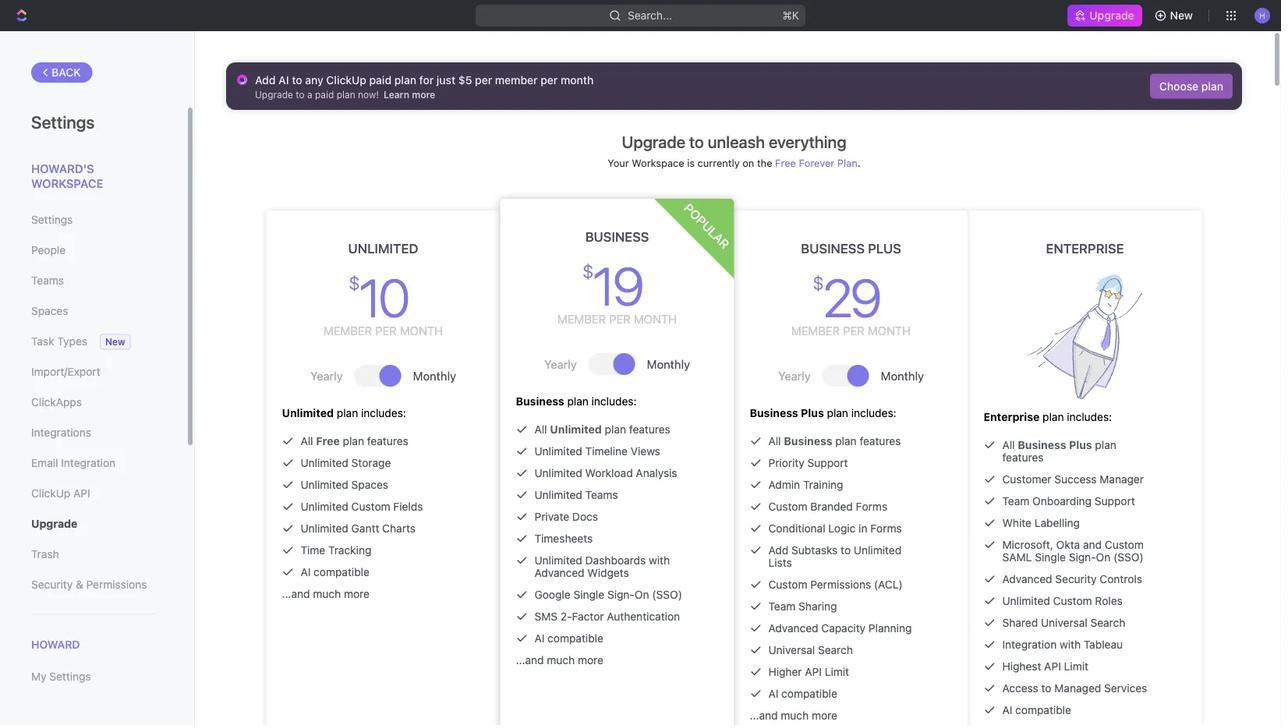 Task type: describe. For each thing, give the bounding box(es) containing it.
0 vertical spatial upgrade link
[[1068, 5, 1143, 27]]

back link
[[31, 62, 93, 83]]

unlimited custom fields
[[301, 500, 423, 513]]

enterprise image
[[1028, 275, 1143, 399]]

1 horizontal spatial search
[[1091, 617, 1126, 630]]

2 horizontal spatial ...and much more
[[750, 710, 838, 722]]

new inside button
[[1171, 9, 1194, 22]]

month for 29
[[868, 324, 911, 338]]

1 vertical spatial ...and
[[516, 654, 544, 667]]

$ 10 member per month
[[324, 266, 443, 338]]

h button
[[1251, 3, 1276, 28]]

priority support
[[769, 457, 848, 470]]

workload
[[586, 467, 633, 480]]

upgrade inside upgrade to unleash everything your workspace is currently on the free forever plan .
[[622, 132, 686, 151]]

ai compatible down higher api limit
[[769, 688, 838, 701]]

29
[[823, 266, 880, 328]]

add subtasks to unlimited lists
[[769, 544, 902, 570]]

timeline
[[586, 445, 628, 458]]

plan down business plus plan includes:
[[836, 435, 857, 448]]

the
[[758, 157, 773, 169]]

time
[[301, 544, 326, 557]]

microsoft,
[[1003, 539, 1054, 552]]

0 horizontal spatial support
[[808, 457, 848, 470]]

1 vertical spatial paid
[[315, 89, 334, 100]]

my settings
[[31, 671, 91, 684]]

tracking
[[328, 544, 372, 557]]

0 horizontal spatial sign-
[[608, 589, 635, 601]]

api for clickup
[[73, 487, 90, 500]]

1 horizontal spatial teams
[[586, 489, 618, 502]]

shared
[[1003, 617, 1039, 630]]

1 horizontal spatial yearly
[[545, 357, 577, 371]]

to left a on the top left
[[296, 89, 305, 100]]

task
[[31, 335, 54, 348]]

managed
[[1055, 682, 1102, 695]]

team onboarding support
[[1003, 495, 1136, 508]]

choose plan link
[[1151, 74, 1233, 99]]

just
[[437, 73, 456, 86]]

ai inside add ai to any clickup paid plan for just $5 per member per month upgrade to a paid plan now! learn more
[[279, 73, 289, 86]]

0 vertical spatial universal
[[1041, 617, 1088, 630]]

member for 19
[[558, 312, 606, 326]]

custom down the advanced security controls
[[1054, 595, 1093, 608]]

my
[[31, 671, 46, 684]]

.
[[858, 157, 861, 169]]

2-
[[561, 610, 572, 623]]

settings inside my settings link
[[49, 671, 91, 684]]

custom down lists
[[769, 578, 808, 591]]

settings link
[[31, 207, 155, 233]]

unlimited gantt charts
[[301, 522, 416, 535]]

1 vertical spatial (sso)
[[652, 589, 683, 601]]

conditional
[[769, 522, 826, 535]]

plan up learn
[[395, 73, 417, 86]]

new button
[[1149, 3, 1203, 28]]

admin training
[[769, 479, 844, 491]]

howard's workspace
[[31, 161, 103, 190]]

member for 10
[[324, 324, 372, 338]]

unlimited spaces
[[301, 479, 389, 491]]

all for all business plan features
[[769, 435, 781, 448]]

subtasks
[[792, 544, 838, 557]]

1 horizontal spatial security
[[1056, 573, 1097, 586]]

branded
[[811, 500, 853, 513]]

api for highest
[[1045, 660, 1062, 673]]

unleash
[[708, 132, 765, 151]]

ai down "higher"
[[769, 688, 779, 701]]

clickup inside settings element
[[31, 487, 70, 500]]

teams inside settings element
[[31, 274, 64, 287]]

logic
[[829, 522, 856, 535]]

unlimited for unlimited storage
[[301, 457, 349, 470]]

2 vertical spatial much
[[781, 710, 809, 722]]

(acl)
[[875, 578, 903, 591]]

teams link
[[31, 268, 155, 294]]

(sso) inside microsoft, okta and custom saml single sign-on (sso)
[[1114, 551, 1144, 564]]

back
[[51, 66, 81, 79]]

custom up gantt
[[352, 500, 391, 513]]

people
[[31, 244, 66, 257]]

on
[[743, 157, 755, 169]]

business plus plan includes:
[[750, 407, 897, 420]]

integrations
[[31, 426, 91, 439]]

google
[[535, 589, 571, 601]]

private
[[535, 511, 570, 523]]

advanced security controls
[[1003, 573, 1143, 586]]

0 vertical spatial much
[[313, 588, 341, 601]]

timesheets
[[535, 532, 593, 545]]

month for 19
[[634, 312, 677, 326]]

clickup api link
[[31, 481, 155, 507]]

unlimited plan includes:
[[282, 407, 406, 420]]

0 horizontal spatial ...and
[[282, 588, 310, 601]]

0 horizontal spatial on
[[635, 589, 650, 601]]

$ for 29
[[813, 272, 822, 294]]

analysis
[[636, 467, 678, 480]]

unlimited workload analysis
[[535, 467, 678, 480]]

conditional logic in forms
[[769, 522, 902, 535]]

$ for 10
[[349, 272, 358, 294]]

google single sign-on (sso)
[[535, 589, 683, 601]]

more down higher api limit
[[812, 710, 838, 722]]

my settings link
[[31, 664, 155, 691]]

clickup inside add ai to any clickup paid plan for just $5 per member per month upgrade to a paid plan now! learn more
[[326, 73, 367, 86]]

security & permissions
[[31, 578, 147, 591]]

business for business plus plan includes:
[[750, 407, 799, 420]]

0 vertical spatial settings
[[31, 112, 95, 132]]

ai down access
[[1003, 704, 1013, 717]]

features inside "all business plus plan features"
[[1003, 451, 1044, 464]]

add for add ai to any clickup paid plan for just $5 per member per month upgrade to a paid plan now! learn more
[[255, 73, 276, 86]]

team sharing
[[769, 600, 837, 613]]

spaces inside spaces link
[[31, 305, 68, 318]]

0 vertical spatial forms
[[856, 500, 888, 513]]

⌘k
[[783, 9, 800, 22]]

priority
[[769, 457, 805, 470]]

19
[[593, 254, 642, 317]]

business for business plus
[[801, 241, 865, 256]]

1 horizontal spatial ...and much more
[[516, 654, 604, 667]]

dashboards
[[586, 554, 646, 567]]

your
[[608, 157, 629, 169]]

training
[[804, 479, 844, 491]]

all for all free plan features
[[301, 435, 313, 448]]

1 vertical spatial single
[[574, 589, 605, 601]]

monthly for 29
[[881, 369, 924, 383]]

unlimited for unlimited dashboards with advanced widgets
[[535, 554, 583, 567]]

1 vertical spatial free
[[316, 435, 340, 448]]

compatible down 2-
[[548, 632, 604, 645]]

$ 19 member per month
[[558, 254, 677, 326]]

1 vertical spatial with
[[1060, 639, 1081, 651]]

features for all business plan features
[[860, 435, 901, 448]]

to inside add subtasks to unlimited lists
[[841, 544, 851, 557]]

choose
[[1160, 80, 1199, 92]]

plan up all unlimited plan features
[[568, 395, 589, 408]]

settings element
[[0, 31, 195, 726]]

all unlimited plan features
[[535, 423, 671, 436]]

time tracking
[[301, 544, 372, 557]]

all for all unlimited plan features
[[535, 423, 547, 436]]

integration inside settings element
[[61, 457, 116, 470]]

security inside settings element
[[31, 578, 73, 591]]

private docs
[[535, 511, 598, 523]]

planning
[[869, 622, 912, 635]]

tableau
[[1084, 639, 1123, 651]]

custom branded forms
[[769, 500, 888, 513]]

white labelling
[[1003, 517, 1080, 530]]

with inside "unlimited dashboards with advanced widgets"
[[649, 554, 670, 567]]

unlimited for unlimited timeline views
[[535, 445, 583, 458]]

now!
[[358, 89, 379, 100]]

limit for higher api limit
[[825, 666, 850, 679]]

member for 29
[[792, 324, 840, 338]]

compatible down time tracking
[[314, 566, 370, 579]]

fields
[[394, 500, 423, 513]]

single inside microsoft, okta and custom saml single sign-on (sso)
[[1035, 551, 1066, 564]]

gantt
[[352, 522, 379, 535]]

0 horizontal spatial universal
[[769, 644, 815, 657]]

custom down admin
[[769, 500, 808, 513]]

howard
[[31, 639, 80, 651]]

member inside add ai to any clickup paid plan for just $5 per member per month upgrade to a paid plan now! learn more
[[495, 73, 538, 86]]

advanced for advanced security controls
[[1003, 573, 1053, 586]]

all for all business plus plan features
[[1003, 439, 1015, 452]]

upgrade inside add ai to any clickup paid plan for just $5 per member per month upgrade to a paid plan now! learn more
[[255, 89, 293, 100]]

clickapps
[[31, 396, 82, 409]]

spaces link
[[31, 298, 155, 325]]

2 vertical spatial ...and
[[750, 710, 778, 722]]



Task type: locate. For each thing, give the bounding box(es) containing it.
2 horizontal spatial $
[[813, 272, 822, 294]]

1 vertical spatial new
[[105, 337, 125, 348]]

trash link
[[31, 541, 155, 568]]

higher api limit
[[769, 666, 850, 679]]

1 vertical spatial much
[[547, 654, 575, 667]]

business up priority support
[[784, 435, 833, 448]]

plan up the timeline
[[605, 423, 627, 436]]

forever
[[799, 157, 835, 169]]

business plus
[[801, 241, 902, 256]]

1 horizontal spatial on
[[1097, 551, 1111, 564]]

sms 2-factor authentication
[[535, 610, 680, 623]]

1 vertical spatial ...and much more
[[516, 654, 604, 667]]

1 horizontal spatial spaces
[[352, 479, 389, 491]]

per for 29
[[844, 324, 865, 338]]

integration down integrations link
[[61, 457, 116, 470]]

unlimited for unlimited spaces
[[301, 479, 349, 491]]

business up 29
[[801, 241, 865, 256]]

$ for 19
[[583, 261, 591, 282]]

more down for
[[412, 89, 436, 100]]

single up "factor"
[[574, 589, 605, 601]]

security left the &
[[31, 578, 73, 591]]

all down business plan includes:
[[535, 423, 547, 436]]

unlimited for unlimited workload analysis
[[535, 467, 583, 480]]

integration
[[61, 457, 116, 470], [1003, 639, 1057, 651]]

includes: for enterprise plan includes:
[[1067, 411, 1113, 424]]

(sso) up authentication
[[652, 589, 683, 601]]

1 vertical spatial plus
[[801, 407, 824, 420]]

includes: up all free plan features
[[361, 407, 406, 420]]

import/export
[[31, 365, 100, 378]]

0 horizontal spatial ...and much more
[[282, 588, 370, 601]]

higher
[[769, 666, 802, 679]]

plan inside "all business plus plan features"
[[1096, 439, 1117, 452]]

1 horizontal spatial enterprise
[[1047, 241, 1125, 256]]

team for team sharing
[[769, 600, 796, 613]]

to left any
[[292, 73, 302, 86]]

for
[[419, 73, 434, 86]]

0 horizontal spatial monthly
[[413, 369, 456, 383]]

api
[[73, 487, 90, 500], [1045, 660, 1062, 673], [805, 666, 822, 679]]

add
[[255, 73, 276, 86], [769, 544, 789, 557]]

add for add subtasks to unlimited lists
[[769, 544, 789, 557]]

2 vertical spatial plus
[[1070, 439, 1093, 452]]

0 horizontal spatial add
[[255, 73, 276, 86]]

charts
[[382, 522, 416, 535]]

custom right 'and'
[[1105, 539, 1144, 552]]

learn
[[384, 89, 410, 100]]

free right the
[[776, 157, 796, 169]]

upgrade left a on the top left
[[255, 89, 293, 100]]

1 horizontal spatial free
[[776, 157, 796, 169]]

authentication
[[607, 610, 680, 623]]

1 horizontal spatial with
[[1060, 639, 1081, 651]]

yearly for 10
[[311, 369, 343, 383]]

teams down people
[[31, 274, 64, 287]]

0 horizontal spatial integration
[[61, 457, 116, 470]]

member
[[495, 73, 538, 86], [558, 312, 606, 326], [324, 324, 372, 338], [792, 324, 840, 338]]

1 horizontal spatial add
[[769, 544, 789, 557]]

plan
[[395, 73, 417, 86], [1202, 80, 1224, 92], [337, 89, 355, 100], [568, 395, 589, 408], [337, 407, 358, 420], [827, 407, 849, 420], [1043, 411, 1064, 424], [605, 423, 627, 436], [343, 435, 364, 448], [836, 435, 857, 448], [1096, 439, 1117, 452]]

features for all free plan features
[[367, 435, 409, 448]]

saml
[[1003, 551, 1032, 564]]

$ 29 member per month
[[792, 266, 911, 338]]

custom inside microsoft, okta and custom saml single sign-on (sso)
[[1105, 539, 1144, 552]]

unlimited for unlimited
[[348, 241, 419, 256]]

1 vertical spatial teams
[[586, 489, 618, 502]]

support down manager
[[1095, 495, 1136, 508]]

0 horizontal spatial enterprise
[[984, 411, 1040, 424]]

member inside the $ 29 member per month
[[792, 324, 840, 338]]

includes:
[[592, 395, 637, 408], [361, 407, 406, 420], [852, 407, 897, 420], [1067, 411, 1113, 424]]

0 vertical spatial add
[[255, 73, 276, 86]]

1 horizontal spatial sign-
[[1069, 551, 1097, 564]]

$ left '19'
[[583, 261, 591, 282]]

ai down time
[[301, 566, 311, 579]]

$5
[[459, 73, 472, 86]]

settings up people
[[31, 213, 73, 226]]

unlimited for unlimited teams
[[535, 489, 583, 502]]

workspace inside settings element
[[31, 177, 103, 190]]

2 horizontal spatial yearly
[[779, 369, 811, 383]]

includes: for unlimited plan includes:
[[361, 407, 406, 420]]

new
[[1171, 9, 1194, 22], [105, 337, 125, 348]]

paid right a on the top left
[[315, 89, 334, 100]]

0 horizontal spatial $
[[349, 272, 358, 294]]

yearly for 29
[[779, 369, 811, 383]]

paid up now!
[[369, 73, 392, 86]]

1 horizontal spatial api
[[805, 666, 822, 679]]

0 horizontal spatial much
[[313, 588, 341, 601]]

forms right in
[[871, 522, 902, 535]]

$ inside $ 19 member per month
[[583, 261, 591, 282]]

$ left 29
[[813, 272, 822, 294]]

includes: for business plan includes:
[[592, 395, 637, 408]]

workspace inside upgrade to unleash everything your workspace is currently on the free forever plan .
[[632, 157, 685, 169]]

settings inside settings link
[[31, 213, 73, 226]]

...and down 'sms'
[[516, 654, 544, 667]]

spaces
[[31, 305, 68, 318], [352, 479, 389, 491]]

business
[[586, 229, 649, 245], [801, 241, 865, 256], [516, 395, 565, 408], [750, 407, 799, 420], [784, 435, 833, 448], [1018, 439, 1067, 452]]

2 horizontal spatial advanced
[[1003, 573, 1053, 586]]

per for 10
[[375, 324, 397, 338]]

0 horizontal spatial team
[[769, 600, 796, 613]]

permissions
[[86, 578, 147, 591], [811, 578, 872, 591]]

api for higher
[[805, 666, 822, 679]]

enterprise for enterprise plan includes:
[[984, 411, 1040, 424]]

ai compatible down 2-
[[535, 632, 604, 645]]

business up all unlimited plan features
[[516, 395, 565, 408]]

features down business plus plan includes:
[[860, 435, 901, 448]]

1 horizontal spatial universal
[[1041, 617, 1088, 630]]

1 horizontal spatial $
[[583, 261, 591, 282]]

ai compatible down access
[[1003, 704, 1072, 717]]

advanced inside "unlimited dashboards with advanced widgets"
[[535, 567, 585, 580]]

2 horizontal spatial ...and
[[750, 710, 778, 722]]

0 vertical spatial paid
[[369, 73, 392, 86]]

plan right the choose
[[1202, 80, 1224, 92]]

new inside settings element
[[105, 337, 125, 348]]

1 horizontal spatial ...and
[[516, 654, 544, 667]]

business down enterprise plan includes:
[[1018, 439, 1067, 452]]

plan
[[838, 157, 858, 169]]

yearly up business plan includes:
[[545, 357, 577, 371]]

business inside "all business plus plan features"
[[1018, 439, 1067, 452]]

$ left 10
[[349, 272, 358, 294]]

0 vertical spatial workspace
[[632, 157, 685, 169]]

1 vertical spatial enterprise
[[984, 411, 1040, 424]]

ai down 'sms'
[[535, 632, 545, 645]]

2 horizontal spatial much
[[781, 710, 809, 722]]

add inside add subtasks to unlimited lists
[[769, 544, 789, 557]]

much down "higher"
[[781, 710, 809, 722]]

...and
[[282, 588, 310, 601], [516, 654, 544, 667], [750, 710, 778, 722]]

0 vertical spatial support
[[808, 457, 848, 470]]

limit down universal search
[[825, 666, 850, 679]]

clickup api
[[31, 487, 90, 500]]

all up customer
[[1003, 439, 1015, 452]]

upgrade left new button
[[1090, 9, 1135, 22]]

1 horizontal spatial integration
[[1003, 639, 1057, 651]]

unlimited inside add subtasks to unlimited lists
[[854, 544, 902, 557]]

0 vertical spatial single
[[1035, 551, 1066, 564]]

workspace left is in the top right of the page
[[632, 157, 685, 169]]

widgets
[[588, 567, 629, 580]]

enterprise
[[1047, 241, 1125, 256], [984, 411, 1040, 424]]

task types
[[31, 335, 87, 348]]

1 horizontal spatial workspace
[[632, 157, 685, 169]]

sign- inside microsoft, okta and custom saml single sign-on (sso)
[[1069, 551, 1097, 564]]

unlimited for unlimited custom roles
[[1003, 595, 1051, 608]]

all business plan features
[[769, 435, 901, 448]]

compatible down higher api limit
[[782, 688, 838, 701]]

settings
[[31, 112, 95, 132], [31, 213, 73, 226], [49, 671, 91, 684]]

free inside upgrade to unleash everything your workspace is currently on the free forever plan .
[[776, 157, 796, 169]]

0 horizontal spatial search
[[818, 644, 853, 657]]

upgrade inside settings element
[[31, 518, 78, 530]]

1 vertical spatial support
[[1095, 495, 1136, 508]]

0 vertical spatial sign-
[[1069, 551, 1097, 564]]

business up priority
[[750, 407, 799, 420]]

1 horizontal spatial monthly
[[647, 357, 690, 371]]

1 vertical spatial upgrade link
[[31, 511, 155, 538]]

$ inside the $ 29 member per month
[[813, 272, 822, 294]]

white
[[1003, 517, 1032, 530]]

1 horizontal spatial permissions
[[811, 578, 872, 591]]

advanced
[[535, 567, 585, 580], [1003, 573, 1053, 586], [769, 622, 819, 635]]

plan up all business plan features
[[827, 407, 849, 420]]

plus up all business plan features
[[801, 407, 824, 420]]

much down 2-
[[547, 654, 575, 667]]

(sso) up controls
[[1114, 551, 1144, 564]]

all inside "all business plus plan features"
[[1003, 439, 1015, 452]]

highest
[[1003, 660, 1042, 673]]

security & permissions link
[[31, 572, 155, 598]]

0 vertical spatial spaces
[[31, 305, 68, 318]]

per inside the $ 29 member per month
[[844, 324, 865, 338]]

api down universal search
[[805, 666, 822, 679]]

api down email integration
[[73, 487, 90, 500]]

0 horizontal spatial spaces
[[31, 305, 68, 318]]

free
[[776, 157, 796, 169], [316, 435, 340, 448]]

...and much more
[[282, 588, 370, 601], [516, 654, 604, 667], [750, 710, 838, 722]]

...and much more down time tracking
[[282, 588, 370, 601]]

1 vertical spatial add
[[769, 544, 789, 557]]

unlimited dashboards with advanced widgets
[[535, 554, 670, 580]]

on
[[1097, 551, 1111, 564], [635, 589, 650, 601]]

upgrade down clickup api
[[31, 518, 78, 530]]

0 horizontal spatial free
[[316, 435, 340, 448]]

limit for highest api limit
[[1065, 660, 1089, 673]]

all up unlimited storage
[[301, 435, 313, 448]]

0 horizontal spatial limit
[[825, 666, 850, 679]]

0 horizontal spatial yearly
[[311, 369, 343, 383]]

0 vertical spatial new
[[1171, 9, 1194, 22]]

1 horizontal spatial new
[[1171, 9, 1194, 22]]

1 vertical spatial universal
[[769, 644, 815, 657]]

&
[[76, 578, 83, 591]]

forms
[[856, 500, 888, 513], [871, 522, 902, 535]]

includes: up all business plan features
[[852, 407, 897, 420]]

views
[[631, 445, 661, 458]]

yearly up unlimited plan includes:
[[311, 369, 343, 383]]

sign-
[[1069, 551, 1097, 564], [608, 589, 635, 601]]

clickup down the email
[[31, 487, 70, 500]]

more down tracking
[[344, 588, 370, 601]]

plus inside "all business plus plan features"
[[1070, 439, 1093, 452]]

0 vertical spatial integration
[[61, 457, 116, 470]]

business plan includes:
[[516, 395, 637, 408]]

month inside the $ 29 member per month
[[868, 324, 911, 338]]

clickup up now!
[[326, 73, 367, 86]]

plan left now!
[[337, 89, 355, 100]]

plus for business plus plan includes:
[[801, 407, 824, 420]]

and
[[1084, 539, 1102, 552]]

1 vertical spatial settings
[[31, 213, 73, 226]]

ai left any
[[279, 73, 289, 86]]

ai compatible
[[301, 566, 370, 579], [535, 632, 604, 645], [769, 688, 838, 701], [1003, 704, 1072, 717]]

compatible
[[314, 566, 370, 579], [548, 632, 604, 645], [782, 688, 838, 701], [1016, 704, 1072, 717]]

1 vertical spatial search
[[818, 644, 853, 657]]

howard's
[[31, 161, 94, 175]]

1 horizontal spatial upgrade link
[[1068, 5, 1143, 27]]

unlimited custom roles
[[1003, 595, 1123, 608]]

success
[[1055, 473, 1097, 486]]

member inside the "$ 10 member per month"
[[324, 324, 372, 338]]

add ai to any clickup paid plan for just $5 per member per month upgrade to a paid plan now! learn more
[[255, 73, 594, 100]]

...and much more down "higher"
[[750, 710, 838, 722]]

upgrade
[[1090, 9, 1135, 22], [255, 89, 293, 100], [622, 132, 686, 151], [31, 518, 78, 530]]

1 vertical spatial on
[[635, 589, 650, 601]]

1 horizontal spatial paid
[[369, 73, 392, 86]]

ai compatible down time tracking
[[301, 566, 370, 579]]

shared universal search
[[1003, 617, 1126, 630]]

0 horizontal spatial upgrade link
[[31, 511, 155, 538]]

1 vertical spatial spaces
[[352, 479, 389, 491]]

plan up all free plan features
[[337, 407, 358, 420]]

advanced capacity planning
[[769, 622, 912, 635]]

more inside add ai to any clickup paid plan for just $5 per member per month upgrade to a paid plan now! learn more
[[412, 89, 436, 100]]

everything
[[769, 132, 847, 151]]

0 vertical spatial ...and much more
[[282, 588, 370, 601]]

to inside upgrade to unleash everything your workspace is currently on the free forever plan .
[[690, 132, 704, 151]]

plan up unlimited storage
[[343, 435, 364, 448]]

permissions inside settings element
[[86, 578, 147, 591]]

unlimited for unlimited gantt charts
[[301, 522, 349, 535]]

people link
[[31, 237, 155, 264]]

month for 10
[[400, 324, 443, 338]]

...and much more down 2-
[[516, 654, 604, 667]]

enterprise for enterprise
[[1047, 241, 1125, 256]]

all
[[535, 423, 547, 436], [301, 435, 313, 448], [769, 435, 781, 448], [1003, 439, 1015, 452]]

integration up highest
[[1003, 639, 1057, 651]]

search down roles
[[1091, 617, 1126, 630]]

0 vertical spatial free
[[776, 157, 796, 169]]

add down conditional
[[769, 544, 789, 557]]

unlimited for unlimited plan includes:
[[282, 407, 334, 420]]

month inside $ 19 member per month
[[634, 312, 677, 326]]

0 horizontal spatial permissions
[[86, 578, 147, 591]]

0 vertical spatial (sso)
[[1114, 551, 1144, 564]]

1 permissions from the left
[[86, 578, 147, 591]]

features for all unlimited plan features
[[629, 423, 671, 436]]

0 horizontal spatial security
[[31, 578, 73, 591]]

0 horizontal spatial new
[[105, 337, 125, 348]]

2 vertical spatial settings
[[49, 671, 91, 684]]

plan up "all business plus plan features"
[[1043, 411, 1064, 424]]

10
[[359, 266, 408, 328]]

per for 19
[[609, 312, 631, 326]]

on up controls
[[1097, 551, 1111, 564]]

plus for business plus
[[868, 241, 902, 256]]

0 horizontal spatial clickup
[[31, 487, 70, 500]]

0 vertical spatial ...and
[[282, 588, 310, 601]]

1 vertical spatial workspace
[[31, 177, 103, 190]]

team up the white
[[1003, 495, 1030, 508]]

1 horizontal spatial plus
[[868, 241, 902, 256]]

currently
[[698, 157, 740, 169]]

services
[[1105, 682, 1148, 695]]

a
[[307, 89, 313, 100]]

api inside settings element
[[73, 487, 90, 500]]

0 horizontal spatial teams
[[31, 274, 64, 287]]

advanced up google
[[535, 567, 585, 580]]

0 horizontal spatial (sso)
[[652, 589, 683, 601]]

much down time tracking
[[313, 588, 341, 601]]

plus up success
[[1070, 439, 1093, 452]]

1 vertical spatial forms
[[871, 522, 902, 535]]

add inside add ai to any clickup paid plan for just $5 per member per month upgrade to a paid plan now! learn more
[[255, 73, 276, 86]]

yearly up business plus plan includes:
[[779, 369, 811, 383]]

to up is in the top right of the page
[[690, 132, 704, 151]]

plus up 29
[[868, 241, 902, 256]]

h
[[1260, 11, 1266, 20]]

with down shared universal search
[[1060, 639, 1081, 651]]

sign- down widgets
[[608, 589, 635, 601]]

advanced down "team sharing"
[[769, 622, 819, 635]]

forms up in
[[856, 500, 888, 513]]

1 horizontal spatial single
[[1035, 551, 1066, 564]]

month inside add ai to any clickup paid plan for just $5 per member per month upgrade to a paid plan now! learn more
[[561, 73, 594, 86]]

settings right my
[[49, 671, 91, 684]]

per inside the "$ 10 member per month"
[[375, 324, 397, 338]]

0 horizontal spatial plus
[[801, 407, 824, 420]]

advanced for advanced capacity planning
[[769, 622, 819, 635]]

business for business plan includes:
[[516, 395, 565, 408]]

workspace down 'howard's' at the left
[[31, 177, 103, 190]]

more
[[412, 89, 436, 100], [344, 588, 370, 601], [578, 654, 604, 667], [812, 710, 838, 722]]

unlimited inside "unlimited dashboards with advanced widgets"
[[535, 554, 583, 567]]

team for team onboarding support
[[1003, 495, 1030, 508]]

per inside $ 19 member per month
[[609, 312, 631, 326]]

highest api limit
[[1003, 660, 1089, 673]]

1 horizontal spatial clickup
[[326, 73, 367, 86]]

with right dashboards
[[649, 554, 670, 567]]

clickup
[[326, 73, 367, 86], [31, 487, 70, 500]]

unlimited timeline views
[[535, 445, 661, 458]]

2 horizontal spatial plus
[[1070, 439, 1093, 452]]

1 horizontal spatial (sso)
[[1114, 551, 1144, 564]]

member inside $ 19 member per month
[[558, 312, 606, 326]]

integrations link
[[31, 420, 155, 446]]

month inside the "$ 10 member per month"
[[400, 324, 443, 338]]

$ inside the "$ 10 member per month"
[[349, 272, 358, 294]]

0 horizontal spatial single
[[574, 589, 605, 601]]

factor
[[572, 610, 604, 623]]

monthly for 10
[[413, 369, 456, 383]]

on inside microsoft, okta and custom saml single sign-on (sso)
[[1097, 551, 1111, 564]]

clickapps link
[[31, 389, 155, 416]]

teams down unlimited workload analysis
[[586, 489, 618, 502]]

0 horizontal spatial advanced
[[535, 567, 585, 580]]

upgrade link up trash link
[[31, 511, 155, 538]]

...and down time
[[282, 588, 310, 601]]

new up the choose
[[1171, 9, 1194, 22]]

business for business
[[586, 229, 649, 245]]

includes: up all unlimited plan features
[[592, 395, 637, 408]]

types
[[57, 335, 87, 348]]

features up views
[[629, 423, 671, 436]]

to down the highest api limit
[[1042, 682, 1052, 695]]

roles
[[1096, 595, 1123, 608]]

1 horizontal spatial limit
[[1065, 660, 1089, 673]]

capacity
[[822, 622, 866, 635]]

universal
[[1041, 617, 1088, 630], [769, 644, 815, 657]]

integration with tableau
[[1003, 639, 1123, 651]]

compatible down access
[[1016, 704, 1072, 717]]

customer success manager
[[1003, 473, 1144, 486]]

is
[[687, 157, 695, 169]]

$
[[583, 261, 591, 282], [349, 272, 358, 294], [813, 272, 822, 294]]

unlimited for unlimited custom fields
[[301, 500, 349, 513]]

more down "factor"
[[578, 654, 604, 667]]

0 horizontal spatial paid
[[315, 89, 334, 100]]

1 vertical spatial sign-
[[608, 589, 635, 601]]

permissions right the &
[[86, 578, 147, 591]]

docs
[[573, 511, 598, 523]]

unlimited teams
[[535, 489, 618, 502]]

spaces down storage
[[352, 479, 389, 491]]

2 permissions from the left
[[811, 578, 872, 591]]

0 vertical spatial with
[[649, 554, 670, 567]]



Task type: vqa. For each thing, say whether or not it's contained in the screenshot.
Import/Export
yes



